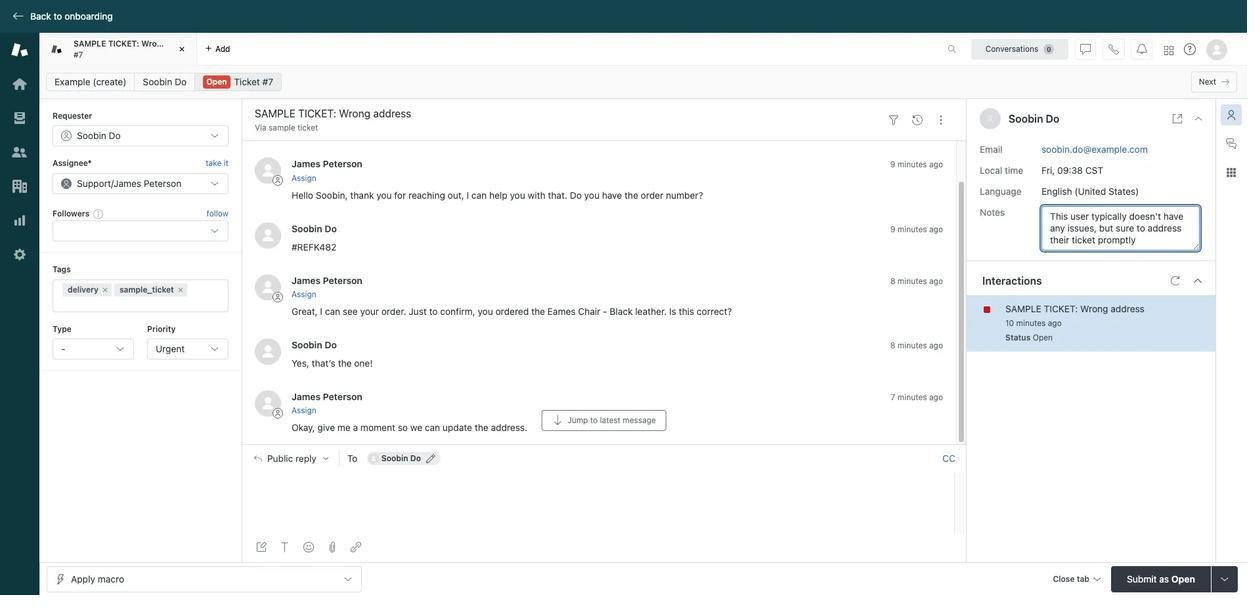 Task type: locate. For each thing, give the bounding box(es) containing it.
english
[[1042, 186, 1072, 197]]

2 vertical spatial james peterson assign
[[292, 391, 363, 416]]

james peterson link up give
[[292, 391, 363, 403]]

2 vertical spatial assign button
[[292, 405, 316, 417]]

peterson right /
[[144, 178, 182, 189]]

address for sample ticket: wrong address #7
[[169, 39, 200, 49]]

soobin do right soobin.do@example.com image
[[382, 454, 421, 464]]

user image
[[987, 115, 995, 123], [988, 116, 993, 123]]

peterson inside assignee* element
[[144, 178, 182, 189]]

open inside secondary element
[[206, 77, 227, 87]]

1 horizontal spatial address
[[1111, 303, 1145, 314]]

events image
[[912, 115, 923, 125]]

minutes for hello soobin, thank you for reaching out, i can help you with that. do you have the order number?
[[898, 160, 927, 170]]

add link (cmd k) image
[[351, 543, 361, 553]]

soobin do link down sample ticket: wrong address #7
[[134, 73, 195, 91]]

9 minutes ago text field
[[891, 160, 943, 170], [891, 224, 943, 234]]

submit
[[1127, 574, 1157, 585]]

8 minutes ago
[[891, 276, 943, 286], [891, 341, 943, 351]]

ticket: for sample ticket: wrong address #7
[[108, 39, 139, 49]]

1 assign button from the top
[[292, 173, 316, 184]]

1 vertical spatial open
[[1033, 333, 1053, 343]]

add attachment image
[[327, 543, 338, 553]]

soobin do link
[[134, 73, 195, 91], [292, 223, 337, 234], [292, 340, 337, 351]]

9 minutes ago for #refk482
[[891, 224, 943, 234]]

it
[[224, 159, 229, 168]]

to right the just
[[429, 306, 438, 317]]

#7 up example
[[74, 50, 83, 59]]

soobin do link up that's
[[292, 340, 337, 351]]

soobin inside secondary element
[[143, 76, 172, 87]]

can left help
[[472, 190, 487, 201]]

8 minutes ago for great, i can see your order. just to confirm, you ordered the
[[891, 276, 943, 286]]

back to onboarding
[[30, 11, 113, 22]]

soobin do inside secondary element
[[143, 76, 187, 87]]

2 8 minutes ago text field from the top
[[891, 341, 943, 351]]

2 horizontal spatial can
[[472, 190, 487, 201]]

2 remove image from the left
[[177, 286, 184, 294]]

james peterson link up soobin,
[[292, 159, 363, 170]]

ticket: up 10 minutes ago text field
[[1044, 303, 1078, 314]]

eames
[[548, 306, 576, 317]]

soobin do down sample ticket: wrong address #7
[[143, 76, 187, 87]]

cc
[[943, 453, 956, 464]]

2 vertical spatial can
[[425, 423, 440, 434]]

2 vertical spatial assign
[[292, 406, 316, 416]]

1 horizontal spatial remove image
[[177, 286, 184, 294]]

remove image right sample_ticket
[[177, 286, 184, 294]]

1 horizontal spatial i
[[467, 190, 469, 201]]

conversationlabel log
[[242, 96, 966, 445]]

do down sample ticket: wrong address #7
[[175, 76, 187, 87]]

1 vertical spatial 9 minutes ago text field
[[891, 224, 943, 234]]

0 vertical spatial sample
[[74, 39, 106, 49]]

1 horizontal spatial wrong
[[1081, 303, 1109, 314]]

tabs tab list
[[39, 33, 934, 66]]

2 9 from the top
[[891, 224, 896, 234]]

0 horizontal spatial wrong
[[141, 39, 167, 49]]

peterson up soobin,
[[323, 159, 363, 170]]

1 vertical spatial address
[[1111, 303, 1145, 314]]

9 for #refk482
[[891, 224, 896, 234]]

2 horizontal spatial open
[[1172, 574, 1196, 585]]

#7 right ticket
[[262, 76, 273, 87]]

do up /
[[109, 130, 121, 141]]

2 assign from the top
[[292, 290, 316, 300]]

soobin do down requester
[[77, 130, 121, 141]]

2 assign button from the top
[[292, 289, 316, 301]]

close tab button
[[1047, 567, 1106, 595]]

1 9 minutes ago from the top
[[891, 160, 943, 170]]

0 vertical spatial assign button
[[292, 173, 316, 184]]

1 vertical spatial 9 minutes ago
[[891, 224, 943, 234]]

2 8 from the top
[[891, 341, 896, 351]]

james peterson link down #refk482
[[292, 275, 363, 286]]

ago
[[929, 160, 943, 170], [929, 224, 943, 234], [929, 276, 943, 286], [1048, 318, 1062, 328], [929, 341, 943, 351], [929, 393, 943, 403]]

do left edit user image
[[410, 454, 421, 464]]

2 9 minutes ago text field from the top
[[891, 224, 943, 234]]

you left with
[[510, 190, 525, 201]]

0 vertical spatial james peterson link
[[292, 159, 363, 170]]

1 vertical spatial james peterson assign
[[292, 275, 363, 300]]

1 vertical spatial 8 minutes ago text field
[[891, 341, 943, 351]]

okay,
[[292, 423, 315, 434]]

assign button up okay,
[[292, 405, 316, 417]]

0 horizontal spatial i
[[320, 306, 323, 317]]

0 horizontal spatial -
[[61, 344, 65, 355]]

displays possible ticket submission types image
[[1220, 574, 1230, 585]]

take
[[206, 159, 222, 168]]

0 horizontal spatial open
[[206, 77, 227, 87]]

- inside conversationlabel 'log'
[[603, 306, 607, 317]]

can right we
[[425, 423, 440, 434]]

1 horizontal spatial ticket:
[[1044, 303, 1078, 314]]

sample
[[269, 123, 295, 133]]

10 minutes ago text field
[[1006, 318, 1062, 328]]

sample up 10 minutes ago text field
[[1006, 303, 1042, 314]]

soobin do link inside secondary element
[[134, 73, 195, 91]]

1 horizontal spatial #7
[[262, 76, 273, 87]]

soobin do inside requester element
[[77, 130, 121, 141]]

time
[[1005, 165, 1024, 176]]

5 avatar image from the top
[[255, 391, 281, 417]]

reply
[[296, 454, 316, 464]]

assign for okay, give me a moment so we can update the address.
[[292, 406, 316, 416]]

3 assign button from the top
[[292, 405, 316, 417]]

thank
[[350, 190, 374, 201]]

follow button
[[207, 208, 229, 220]]

0 horizontal spatial to
[[54, 11, 62, 22]]

2 vertical spatial soobin do link
[[292, 340, 337, 351]]

you
[[377, 190, 392, 201], [510, 190, 525, 201], [584, 190, 600, 201], [478, 306, 493, 317]]

zendesk products image
[[1165, 46, 1174, 55]]

see
[[343, 306, 358, 317]]

2 9 minutes ago from the top
[[891, 224, 943, 234]]

1 james peterson link from the top
[[292, 159, 363, 170]]

close image
[[175, 43, 189, 56], [1194, 114, 1204, 124]]

1 vertical spatial ticket:
[[1044, 303, 1078, 314]]

remove image right delivery
[[101, 286, 109, 294]]

- right chair
[[603, 306, 607, 317]]

2 avatar image from the top
[[255, 222, 281, 249]]

tab
[[39, 33, 200, 66]]

insert emojis image
[[303, 543, 314, 553]]

2 james peterson assign from the top
[[292, 275, 363, 300]]

1 assign from the top
[[292, 173, 316, 183]]

2 vertical spatial james peterson link
[[292, 391, 363, 403]]

open down 10 minutes ago text field
[[1033, 333, 1053, 343]]

the left one!
[[338, 358, 352, 369]]

0 vertical spatial to
[[54, 11, 62, 22]]

1 remove image from the left
[[101, 286, 109, 294]]

format text image
[[280, 543, 290, 553]]

2 horizontal spatial to
[[590, 416, 598, 426]]

(create)
[[93, 76, 126, 87]]

09:38
[[1058, 165, 1083, 176]]

yes,
[[292, 358, 309, 369]]

do right that.
[[570, 190, 582, 201]]

1 8 from the top
[[891, 276, 896, 286]]

3 james peterson link from the top
[[292, 391, 363, 403]]

0 vertical spatial 8 minutes ago
[[891, 276, 943, 286]]

fri,
[[1042, 165, 1055, 176]]

0 vertical spatial assign
[[292, 173, 316, 183]]

ago for yes, that's the one!
[[929, 341, 943, 351]]

avatar image
[[255, 158, 281, 184], [255, 222, 281, 249], [255, 274, 281, 301], [255, 339, 281, 365], [255, 391, 281, 417]]

soobin,
[[316, 190, 348, 201]]

sample inside sample ticket: wrong address 10 minutes ago status open
[[1006, 303, 1042, 314]]

next
[[1199, 77, 1217, 87]]

back to onboarding link
[[0, 11, 119, 22]]

3 james peterson assign from the top
[[292, 391, 363, 416]]

0 vertical spatial address
[[169, 39, 200, 49]]

close
[[1053, 574, 1075, 584]]

2 8 minutes ago from the top
[[891, 341, 943, 351]]

soobin do link for yes, that's the one!
[[292, 340, 337, 351]]

ticket: inside sample ticket: wrong address 10 minutes ago status open
[[1044, 303, 1078, 314]]

notes
[[980, 207, 1005, 218]]

james peterson assign up soobin,
[[292, 159, 363, 183]]

soobin do link up #refk482
[[292, 223, 337, 234]]

james up okay,
[[292, 391, 321, 403]]

1 vertical spatial #7
[[262, 76, 273, 87]]

soobin do up fri,
[[1009, 113, 1060, 125]]

soobin.do@example.com image
[[368, 454, 379, 464]]

0 horizontal spatial #7
[[74, 50, 83, 59]]

remove image for delivery
[[101, 286, 109, 294]]

peterson up the me
[[323, 391, 363, 403]]

0 vertical spatial 9 minutes ago text field
[[891, 160, 943, 170]]

public reply button
[[242, 445, 339, 473]]

address inside sample ticket: wrong address 10 minutes ago status open
[[1111, 303, 1145, 314]]

1 8 minutes ago text field from the top
[[891, 276, 943, 286]]

8 minutes ago text field
[[891, 276, 943, 286], [891, 341, 943, 351]]

add
[[215, 44, 230, 54]]

example (create)
[[55, 76, 126, 87]]

1 vertical spatial i
[[320, 306, 323, 317]]

james inside assignee* element
[[114, 178, 141, 189]]

#refk482
[[292, 242, 337, 253]]

0 vertical spatial james peterson assign
[[292, 159, 363, 183]]

do
[[175, 76, 187, 87], [1046, 113, 1060, 125], [109, 130, 121, 141], [570, 190, 582, 201], [325, 223, 337, 234], [325, 340, 337, 351], [410, 454, 421, 464]]

1 james peterson assign from the top
[[292, 159, 363, 183]]

sample down the onboarding
[[74, 39, 106, 49]]

soobin do up #refk482
[[292, 223, 337, 234]]

Subject field
[[252, 106, 880, 122]]

1 vertical spatial 8 minutes ago
[[891, 341, 943, 351]]

1 horizontal spatial -
[[603, 306, 607, 317]]

0 vertical spatial 9 minutes ago
[[891, 160, 943, 170]]

address for sample ticket: wrong address 10 minutes ago status open
[[1111, 303, 1145, 314]]

to inside button
[[590, 416, 598, 426]]

black
[[610, 306, 633, 317]]

james peterson link for hello soobin, thank you for reaching out, i can help you with that. do you have the order number?
[[292, 159, 363, 170]]

ticket: inside sample ticket: wrong address #7
[[108, 39, 139, 49]]

submit as open
[[1127, 574, 1196, 585]]

1 vertical spatial sample
[[1006, 303, 1042, 314]]

0 vertical spatial ticket:
[[108, 39, 139, 49]]

peterson for great, i can see your order. just to confirm, you ordered the
[[323, 275, 363, 286]]

peterson for hello soobin, thank you for reaching out, i can help you with that. do you have the order number?
[[323, 159, 363, 170]]

address.
[[491, 423, 527, 434]]

soobin inside requester element
[[77, 130, 106, 141]]

2 james peterson link from the top
[[292, 275, 363, 286]]

1 avatar image from the top
[[255, 158, 281, 184]]

great,
[[292, 306, 318, 317]]

correct?
[[697, 306, 732, 317]]

1 horizontal spatial open
[[1033, 333, 1053, 343]]

the left eames
[[531, 306, 545, 317]]

1 vertical spatial to
[[429, 306, 438, 317]]

local
[[980, 165, 1003, 176]]

public reply
[[267, 454, 316, 464]]

soobin do link for #refk482
[[292, 223, 337, 234]]

ticket
[[234, 76, 260, 87]]

10
[[1006, 318, 1014, 328]]

avatar image for great, i can see your order. just to confirm, you ordered the
[[255, 274, 281, 301]]

remove image
[[101, 286, 109, 294], [177, 286, 184, 294]]

address inside sample ticket: wrong address #7
[[169, 39, 200, 49]]

peterson up see
[[323, 275, 363, 286]]

minutes inside sample ticket: wrong address 10 minutes ago status open
[[1017, 318, 1046, 328]]

you left ordered at left bottom
[[478, 306, 493, 317]]

interactions
[[983, 275, 1042, 287]]

0 vertical spatial soobin do link
[[134, 73, 195, 91]]

9 minutes ago
[[891, 160, 943, 170], [891, 224, 943, 234]]

0 vertical spatial 8 minutes ago text field
[[891, 276, 943, 286]]

0 horizontal spatial remove image
[[101, 286, 109, 294]]

assign button up hello
[[292, 173, 316, 184]]

via sample ticket
[[255, 123, 318, 133]]

do up yes, that's the one!
[[325, 340, 337, 351]]

ticket:
[[108, 39, 139, 49], [1044, 303, 1078, 314]]

1 vertical spatial can
[[325, 306, 340, 317]]

i right the out,
[[467, 190, 469, 201]]

0 vertical spatial 8
[[891, 276, 896, 286]]

0 horizontal spatial ticket:
[[108, 39, 139, 49]]

to
[[54, 11, 62, 22], [429, 306, 438, 317], [590, 416, 598, 426]]

1 horizontal spatial close image
[[1194, 114, 1204, 124]]

9 minutes ago text field for hello soobin, thank you for reaching out, i can help you with that. do you have the order number?
[[891, 160, 943, 170]]

1 vertical spatial close image
[[1194, 114, 1204, 124]]

1 vertical spatial assign
[[292, 290, 316, 300]]

- inside popup button
[[61, 344, 65, 355]]

do inside secondary element
[[175, 76, 187, 87]]

type
[[53, 324, 72, 334]]

assign up 'great,' at bottom
[[292, 290, 316, 300]]

james for great, i can see your order. just to confirm, you ordered the
[[292, 275, 321, 286]]

support
[[77, 178, 111, 189]]

the
[[625, 190, 638, 201], [531, 306, 545, 317], [338, 358, 352, 369], [475, 423, 489, 434]]

0 vertical spatial close image
[[175, 43, 189, 56]]

wrong inside sample ticket: wrong address 10 minutes ago status open
[[1081, 303, 1109, 314]]

next button
[[1191, 72, 1238, 93]]

8 minutes ago for yes, that's the one!
[[891, 341, 943, 351]]

assign button up 'great,' at bottom
[[292, 289, 316, 301]]

#7
[[74, 50, 83, 59], [262, 76, 273, 87]]

1 vertical spatial james peterson link
[[292, 275, 363, 286]]

sample for sample ticket: wrong address 10 minutes ago status open
[[1006, 303, 1042, 314]]

update
[[443, 423, 472, 434]]

to right jump at the bottom left of the page
[[590, 416, 598, 426]]

1 vertical spatial 9
[[891, 224, 896, 234]]

1 vertical spatial assign button
[[292, 289, 316, 301]]

james peterson assign
[[292, 159, 363, 183], [292, 275, 363, 300], [292, 391, 363, 416]]

1 8 minutes ago from the top
[[891, 276, 943, 286]]

james right support at the left top
[[114, 178, 141, 189]]

hide composer image
[[599, 440, 609, 450]]

0 vertical spatial open
[[206, 77, 227, 87]]

james for okay, give me a moment so we can update the address.
[[292, 391, 321, 403]]

1 vertical spatial 8
[[891, 341, 896, 351]]

open right as
[[1172, 574, 1196, 585]]

assign up hello
[[292, 173, 316, 183]]

soobin down requester
[[77, 130, 106, 141]]

open left ticket
[[206, 77, 227, 87]]

assign up okay,
[[292, 406, 316, 416]]

3 assign from the top
[[292, 406, 316, 416]]

1 vertical spatial soobin do link
[[292, 223, 337, 234]]

example (create) button
[[46, 73, 135, 91]]

james for hello soobin, thank you for reaching out, i can help you with that. do you have the order number?
[[292, 159, 321, 170]]

8
[[891, 276, 896, 286], [891, 341, 896, 351]]

organizations image
[[11, 178, 28, 195]]

with
[[528, 190, 546, 201]]

2 vertical spatial to
[[590, 416, 598, 426]]

apply
[[71, 574, 95, 585]]

zendesk image
[[0, 594, 39, 596]]

can left see
[[325, 306, 340, 317]]

to right back
[[54, 11, 62, 22]]

assign button for great, i can see your order. just to confirm, you ordered the
[[292, 289, 316, 301]]

1 horizontal spatial sample
[[1006, 303, 1042, 314]]

(united
[[1075, 186, 1106, 197]]

address
[[169, 39, 200, 49], [1111, 303, 1145, 314]]

open
[[206, 77, 227, 87], [1033, 333, 1053, 343], [1172, 574, 1196, 585]]

sample inside sample ticket: wrong address #7
[[74, 39, 106, 49]]

open inside sample ticket: wrong address 10 minutes ago status open
[[1033, 333, 1053, 343]]

i right 'great,' at bottom
[[320, 306, 323, 317]]

close image right view more details image
[[1194, 114, 1204, 124]]

sample
[[74, 39, 106, 49], [1006, 303, 1042, 314]]

support / james peterson
[[77, 178, 182, 189]]

0 horizontal spatial address
[[169, 39, 200, 49]]

james peterson assign for great, i can see your order. just to confirm, you ordered the
[[292, 275, 363, 300]]

you left for
[[377, 190, 392, 201]]

0 horizontal spatial close image
[[175, 43, 189, 56]]

minutes for #refk482
[[898, 224, 927, 234]]

take it
[[206, 159, 229, 168]]

soobin up time
[[1009, 113, 1044, 125]]

assign for great, i can see your order. just to confirm, you ordered the
[[292, 290, 316, 300]]

1 horizontal spatial can
[[425, 423, 440, 434]]

0 horizontal spatial sample
[[74, 39, 106, 49]]

0 vertical spatial 9
[[891, 160, 896, 170]]

james up hello
[[292, 159, 321, 170]]

1 9 minutes ago text field from the top
[[891, 160, 943, 170]]

assign button
[[292, 173, 316, 184], [292, 289, 316, 301], [292, 405, 316, 417]]

#7 inside secondary element
[[262, 76, 273, 87]]

peterson for okay, give me a moment so we can update the address.
[[323, 391, 363, 403]]

0 vertical spatial can
[[472, 190, 487, 201]]

- down type in the bottom of the page
[[61, 344, 65, 355]]

minutes for yes, that's the one!
[[898, 341, 927, 351]]

1 vertical spatial wrong
[[1081, 303, 1109, 314]]

james peterson assign for okay, give me a moment so we can update the address.
[[292, 391, 363, 416]]

3 avatar image from the top
[[255, 274, 281, 301]]

ticket: up (create)
[[108, 39, 139, 49]]

close image left add popup button
[[175, 43, 189, 56]]

4 avatar image from the top
[[255, 339, 281, 365]]

wrong inside sample ticket: wrong address #7
[[141, 39, 167, 49]]

0 vertical spatial -
[[603, 306, 607, 317]]

ticket
[[298, 123, 318, 133]]

cc button
[[943, 453, 956, 465]]

ticket actions image
[[936, 115, 947, 125]]

soobin
[[143, 76, 172, 87], [1009, 113, 1044, 125], [77, 130, 106, 141], [292, 223, 322, 234], [292, 340, 322, 351], [382, 454, 408, 464]]

1 horizontal spatial to
[[429, 306, 438, 317]]

james
[[292, 159, 321, 170], [114, 178, 141, 189], [292, 275, 321, 286], [292, 391, 321, 403]]

james peterson assign up give
[[292, 391, 363, 416]]

this
[[679, 306, 694, 317]]

0 vertical spatial wrong
[[141, 39, 167, 49]]

hello
[[292, 190, 313, 201]]

0 vertical spatial #7
[[74, 50, 83, 59]]

me
[[338, 423, 351, 434]]

conversations
[[986, 44, 1039, 54]]

onboarding
[[65, 11, 113, 22]]

apps image
[[1226, 168, 1237, 178]]

0 horizontal spatial can
[[325, 306, 340, 317]]

ago for hello soobin, thank you for reaching out, i can help you with that. do you have the order number?
[[929, 160, 943, 170]]

1 vertical spatial -
[[61, 344, 65, 355]]

james up 'great,' at bottom
[[292, 275, 321, 286]]

0 vertical spatial i
[[467, 190, 469, 201]]

1 9 from the top
[[891, 160, 896, 170]]

soobin down sample ticket: wrong address #7
[[143, 76, 172, 87]]

james peterson assign up 'great,' at bottom
[[292, 275, 363, 300]]



Task type: vqa. For each thing, say whether or not it's contained in the screenshot.
9 minutes ago related to Hello Soobin, thank you for reaching out, I can help you with that. Do you have the order number?
yes



Task type: describe. For each thing, give the bounding box(es) containing it.
sample for sample ticket: wrong address #7
[[74, 39, 106, 49]]

via
[[255, 123, 266, 133]]

you left have
[[584, 190, 600, 201]]

latest
[[600, 416, 621, 426]]

fri, 09:38 cst
[[1042, 165, 1104, 176]]

ordered
[[496, 306, 529, 317]]

admin image
[[11, 246, 28, 263]]

edit user image
[[426, 455, 436, 464]]

avatar image for hello soobin, thank you for reaching out, i can help you with that. do you have the order number?
[[255, 158, 281, 184]]

- button
[[53, 339, 134, 360]]

reaching
[[409, 190, 445, 201]]

email
[[980, 144, 1003, 155]]

follow
[[207, 209, 229, 219]]

to
[[347, 453, 358, 464]]

8 for great, i can see your order. just to confirm, you ordered the
[[891, 276, 896, 286]]

your
[[360, 306, 379, 317]]

close tab
[[1053, 574, 1090, 584]]

soobin right soobin.do@example.com image
[[382, 454, 408, 464]]

order.
[[382, 306, 406, 317]]

view more details image
[[1173, 114, 1183, 124]]

/
[[111, 178, 114, 189]]

for
[[394, 190, 406, 201]]

sample ticket: wrong address 10 minutes ago status open
[[1006, 303, 1145, 343]]

avatar image for okay, give me a moment so we can update the address.
[[255, 391, 281, 417]]

back
[[30, 11, 51, 22]]

8 minutes ago text field for yes, that's the one!
[[891, 341, 943, 351]]

soobin up #refk482
[[292, 223, 322, 234]]

as
[[1160, 574, 1169, 585]]

draft mode image
[[256, 543, 267, 553]]

take it button
[[206, 157, 229, 171]]

minutes for okay, give me a moment so we can update the address.
[[898, 393, 927, 403]]

followers
[[53, 209, 90, 219]]

soobin do up that's
[[292, 340, 337, 351]]

get help image
[[1184, 43, 1196, 55]]

do inside requester element
[[109, 130, 121, 141]]

7 minutes ago text field
[[891, 393, 943, 403]]

public
[[267, 454, 293, 464]]

7
[[891, 393, 896, 403]]

wrong for sample ticket: wrong address 10 minutes ago status open
[[1081, 303, 1109, 314]]

main element
[[0, 33, 39, 596]]

info on adding followers image
[[93, 209, 104, 219]]

do up #refk482
[[325, 223, 337, 234]]

2 vertical spatial open
[[1172, 574, 1196, 585]]

tab
[[1077, 574, 1090, 584]]

assignee*
[[53, 159, 92, 168]]

to inside conversationlabel 'log'
[[429, 306, 438, 317]]

so
[[398, 423, 408, 434]]

assign button for okay, give me a moment so we can update the address.
[[292, 405, 316, 417]]

that's
[[312, 358, 336, 369]]

customers image
[[11, 144, 28, 161]]

ticket #7
[[234, 76, 273, 87]]

filter image
[[889, 115, 899, 125]]

assign button for hello soobin, thank you for reaching out, i can help you with that. do you have the order number?
[[292, 173, 316, 184]]

do up fri,
[[1046, 113, 1060, 125]]

the right have
[[625, 190, 638, 201]]

cst
[[1086, 165, 1104, 176]]

urgent
[[156, 344, 185, 355]]

language
[[980, 186, 1022, 197]]

states)
[[1109, 186, 1139, 197]]

is
[[669, 306, 676, 317]]

customer context image
[[1226, 110, 1237, 120]]

notifications image
[[1137, 44, 1148, 54]]

priority
[[147, 324, 176, 334]]

delivery
[[68, 285, 99, 295]]

conversations button
[[972, 38, 1069, 59]]

james peterson assign for hello soobin, thank you for reaching out, i can help you with that. do you have the order number?
[[292, 159, 363, 183]]

8 minutes ago text field for great, i can see your order. just to confirm, you ordered the
[[891, 276, 943, 286]]

reporting image
[[11, 212, 28, 229]]

soobin.do@example.com
[[1042, 144, 1148, 155]]

chair
[[578, 306, 601, 317]]

sample ticket: wrong address #7
[[74, 39, 200, 59]]

add button
[[197, 33, 238, 65]]

followers element
[[53, 221, 229, 242]]

james peterson link for great, i can see your order. just to confirm, you ordered the
[[292, 275, 363, 286]]

leather.
[[635, 306, 667, 317]]

soobin up yes,
[[292, 340, 322, 351]]

views image
[[11, 110, 28, 127]]

wrong for sample ticket: wrong address #7
[[141, 39, 167, 49]]

ticket: for sample ticket: wrong address 10 minutes ago status open
[[1044, 303, 1078, 314]]

This user typically doesn't have any issues, but sure to address their ticket promptly text field
[[1042, 206, 1200, 251]]

remove image for sample_ticket
[[177, 286, 184, 294]]

just
[[409, 306, 427, 317]]

moment
[[361, 423, 395, 434]]

give
[[318, 423, 335, 434]]

get started image
[[11, 76, 28, 93]]

apply macro
[[71, 574, 124, 585]]

example
[[55, 76, 90, 87]]

8 for yes, that's the one!
[[891, 341, 896, 351]]

assignee* element
[[53, 173, 229, 194]]

we
[[410, 423, 422, 434]]

secondary element
[[39, 69, 1247, 95]]

to for jump
[[590, 416, 598, 426]]

have
[[602, 190, 622, 201]]

ago for #refk482
[[929, 224, 943, 234]]

the right update
[[475, 423, 489, 434]]

requester element
[[53, 126, 229, 147]]

#7 inside sample ticket: wrong address #7
[[74, 50, 83, 59]]

assign for hello soobin, thank you for reaching out, i can help you with that. do you have the order number?
[[292, 173, 316, 183]]

order
[[641, 190, 664, 201]]

james peterson link for okay, give me a moment so we can update the address.
[[292, 391, 363, 403]]

jump to latest message
[[568, 416, 656, 426]]

yes, that's the one!
[[292, 358, 373, 369]]

confirm,
[[440, 306, 475, 317]]

urgent button
[[147, 339, 229, 360]]

9 minutes ago text field for #refk482
[[891, 224, 943, 234]]

jump to latest message button
[[541, 411, 667, 432]]

jump
[[568, 416, 588, 426]]

9 minutes ago for hello soobin, thank you for reaching out, i can help you with that. do you have the order number?
[[891, 160, 943, 170]]

7 minutes ago
[[891, 393, 943, 403]]

tab containing sample ticket: wrong address
[[39, 33, 200, 66]]

local time
[[980, 165, 1024, 176]]

tags
[[53, 265, 71, 275]]

9 for hello soobin, thank you for reaching out, i can help you with that. do you have the order number?
[[891, 160, 896, 170]]

okay, give me a moment so we can update the address.
[[292, 423, 527, 434]]

ago inside sample ticket: wrong address 10 minutes ago status open
[[1048, 318, 1062, 328]]

button displays agent's chat status as invisible. image
[[1081, 44, 1091, 54]]

help
[[489, 190, 508, 201]]

zendesk support image
[[11, 41, 28, 58]]

that.
[[548, 190, 568, 201]]

ago for okay, give me a moment so we can update the address.
[[929, 393, 943, 403]]

sample_ticket
[[120, 285, 174, 295]]

hello soobin, thank you for reaching out, i can help you with that. do you have the order number?
[[292, 190, 703, 201]]

out,
[[448, 190, 464, 201]]

to for back
[[54, 11, 62, 22]]

close image inside tabs tab list
[[175, 43, 189, 56]]



